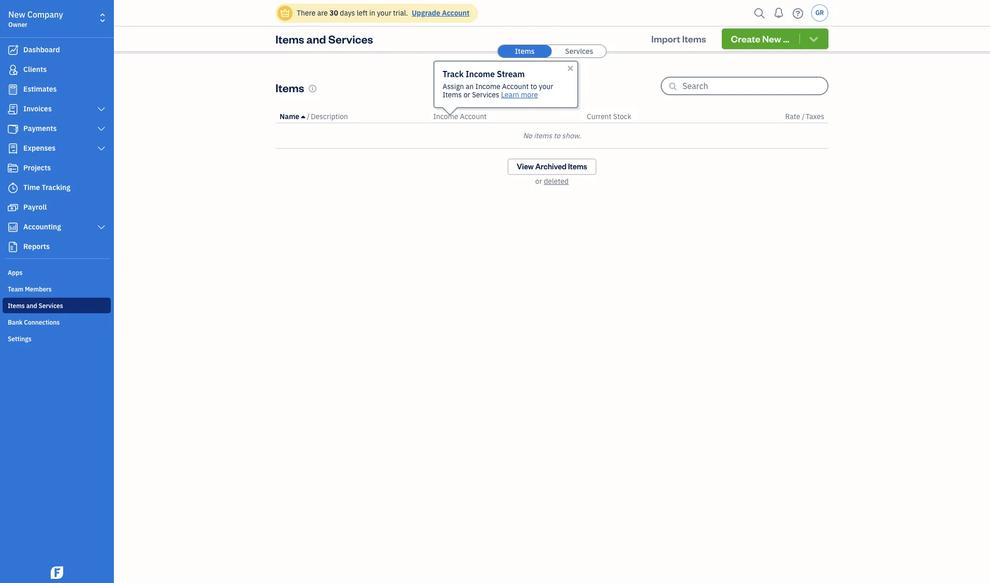 Task type: vqa. For each thing, say whether or not it's contained in the screenshot.
3rd chevron large down image from the top of the Main element
yes



Task type: locate. For each thing, give the bounding box(es) containing it.
accounting link
[[3, 218, 111, 237]]

there
[[297, 8, 316, 18]]

your right in
[[377, 8, 392, 18]]

deleted
[[544, 177, 569, 186]]

your
[[377, 8, 392, 18], [539, 82, 554, 91]]

30
[[330, 8, 338, 18]]

team members
[[8, 286, 52, 293]]

there are 30 days left in your trial. upgrade account
[[297, 8, 470, 18]]

new
[[8, 9, 25, 20], [763, 33, 782, 45]]

gr button
[[812, 4, 829, 22]]

left
[[357, 8, 368, 18]]

income up an
[[466, 69, 495, 79]]

chevron large down image inside 'payments' link
[[97, 125, 106, 133]]

account
[[442, 8, 470, 18], [502, 82, 529, 91], [460, 112, 487, 121]]

view
[[517, 162, 534, 172]]

services down track income stream
[[472, 90, 500, 99]]

time
[[23, 183, 40, 192]]

items and services down are
[[276, 32, 373, 46]]

items and services up bank connections
[[8, 302, 63, 310]]

chevron large down image
[[97, 105, 106, 113], [97, 125, 106, 133]]

current stock link
[[587, 112, 632, 121]]

chevron large down image down payroll link
[[97, 223, 106, 232]]

close image
[[567, 64, 575, 73]]

create
[[731, 33, 761, 45]]

/ right caretup icon
[[307, 112, 310, 121]]

and
[[307, 32, 326, 46], [26, 302, 37, 310]]

and down team members
[[26, 302, 37, 310]]

current stock
[[587, 112, 632, 121]]

payments link
[[3, 120, 111, 138]]

or left deleted link
[[536, 177, 543, 186]]

items left an
[[443, 90, 462, 99]]

track income stream
[[443, 69, 525, 79]]

stream
[[497, 69, 525, 79]]

1 vertical spatial new
[[763, 33, 782, 45]]

0 vertical spatial account
[[442, 8, 470, 18]]

income inside assign an income account to your items or services
[[476, 82, 501, 91]]

0 horizontal spatial new
[[8, 9, 25, 20]]

chevrondown image
[[808, 34, 820, 44]]

rate
[[786, 112, 801, 121]]

income down assign
[[434, 112, 459, 121]]

more
[[521, 90, 538, 99]]

income down track income stream
[[476, 82, 501, 91]]

import items button
[[642, 29, 716, 49]]

estimates link
[[3, 80, 111, 99]]

1 vertical spatial account
[[502, 82, 529, 91]]

items inside items link
[[515, 47, 535, 56]]

income
[[466, 69, 495, 79], [476, 82, 501, 91], [434, 112, 459, 121]]

items inside items and services link
[[8, 302, 25, 310]]

to
[[531, 82, 537, 91], [554, 131, 561, 140]]

0 vertical spatial chevron large down image
[[97, 105, 106, 113]]

0 vertical spatial to
[[531, 82, 537, 91]]

invoice image
[[7, 104, 19, 115]]

0 vertical spatial chevron large down image
[[97, 145, 106, 153]]

account down an
[[460, 112, 487, 121]]

1 vertical spatial your
[[539, 82, 554, 91]]

connections
[[24, 319, 60, 326]]

items down team
[[8, 302, 25, 310]]

1 chevron large down image from the top
[[97, 145, 106, 153]]

2 chevron large down image from the top
[[97, 223, 106, 232]]

chevron large down image inside accounting link
[[97, 223, 106, 232]]

0 vertical spatial items and services
[[276, 32, 373, 46]]

items down crown image
[[276, 32, 304, 46]]

0 horizontal spatial and
[[26, 302, 37, 310]]

0 vertical spatial new
[[8, 9, 25, 20]]

estimates
[[23, 84, 57, 94]]

account inside assign an income account to your items or services
[[502, 82, 529, 91]]

payroll
[[23, 203, 47, 212]]

description link
[[311, 112, 348, 121]]

1 horizontal spatial your
[[539, 82, 554, 91]]

or up income account
[[464, 90, 471, 99]]

expenses link
[[3, 139, 111, 158]]

learn
[[501, 90, 520, 99]]

info image
[[309, 84, 317, 93]]

1 horizontal spatial new
[[763, 33, 782, 45]]

1 horizontal spatial /
[[803, 112, 805, 121]]

to right items
[[554, 131, 561, 140]]

timer image
[[7, 183, 19, 193]]

/ right the rate
[[803, 112, 805, 121]]

gr
[[816, 9, 825, 17]]

expenses
[[23, 144, 56, 153]]

/
[[307, 112, 310, 121], [803, 112, 805, 121]]

chevron large down image inside invoices link
[[97, 105, 106, 113]]

1 vertical spatial and
[[26, 302, 37, 310]]

archived
[[536, 162, 567, 172]]

chart image
[[7, 222, 19, 233]]

0 horizontal spatial to
[[531, 82, 537, 91]]

company
[[27, 9, 63, 20]]

stock
[[614, 112, 632, 121]]

Search text field
[[683, 78, 828, 94]]

projects
[[23, 163, 51, 173]]

2 / from the left
[[803, 112, 805, 121]]

new left …
[[763, 33, 782, 45]]

items up stream
[[515, 47, 535, 56]]

dashboard link
[[3, 41, 111, 60]]

chevron large down image up the "projects" link
[[97, 145, 106, 153]]

1 horizontal spatial items and services
[[276, 32, 373, 46]]

team members link
[[3, 281, 111, 297]]

assign
[[443, 82, 464, 91]]

0 vertical spatial your
[[377, 8, 392, 18]]

items up deleted
[[568, 162, 588, 172]]

1 vertical spatial chevron large down image
[[97, 223, 106, 232]]

0 horizontal spatial or
[[464, 90, 471, 99]]

2 chevron large down image from the top
[[97, 125, 106, 133]]

1 vertical spatial items and services
[[8, 302, 63, 310]]

to right learn
[[531, 82, 537, 91]]

chevron large down image inside expenses "link"
[[97, 145, 106, 153]]

create new … button
[[722, 29, 829, 49]]

items
[[534, 131, 552, 140]]

and inside the main "element"
[[26, 302, 37, 310]]

chevron large down image up 'payments' link
[[97, 105, 106, 113]]

accounting
[[23, 222, 61, 232]]

1 vertical spatial or
[[536, 177, 543, 186]]

1 vertical spatial income
[[476, 82, 501, 91]]

your right more
[[539, 82, 554, 91]]

invoices link
[[3, 100, 111, 119]]

items right import
[[683, 33, 707, 45]]

view archived items or deleted
[[517, 162, 588, 186]]

and down are
[[307, 32, 326, 46]]

items and services
[[276, 32, 373, 46], [8, 302, 63, 310]]

new up owner
[[8, 9, 25, 20]]

members
[[25, 286, 52, 293]]

income account
[[434, 112, 487, 121]]

days
[[340, 8, 355, 18]]

client image
[[7, 65, 19, 75]]

account down stream
[[502, 82, 529, 91]]

chevron large down image
[[97, 145, 106, 153], [97, 223, 106, 232]]

services up bank connections link
[[39, 302, 63, 310]]

0 vertical spatial and
[[307, 32, 326, 46]]

1 horizontal spatial or
[[536, 177, 543, 186]]

1 vertical spatial chevron large down image
[[97, 125, 106, 133]]

new company owner
[[8, 9, 63, 29]]

time tracking
[[23, 183, 70, 192]]

an
[[466, 82, 474, 91]]

1 horizontal spatial to
[[554, 131, 561, 140]]

deleted link
[[544, 177, 569, 186]]

rate link
[[786, 112, 803, 121]]

0 horizontal spatial items and services
[[8, 302, 63, 310]]

name
[[280, 112, 300, 121]]

bank connections
[[8, 319, 60, 326]]

new inside new company owner
[[8, 9, 25, 20]]

notifications image
[[771, 3, 788, 23]]

bank
[[8, 319, 23, 326]]

account right upgrade
[[442, 8, 470, 18]]

money image
[[7, 203, 19, 213]]

0 horizontal spatial /
[[307, 112, 310, 121]]

0 vertical spatial or
[[464, 90, 471, 99]]

0 horizontal spatial your
[[377, 8, 392, 18]]

chevron large down image up expenses "link" at the left top of the page
[[97, 125, 106, 133]]

items
[[276, 32, 304, 46], [683, 33, 707, 45], [515, 47, 535, 56], [276, 80, 304, 95], [443, 90, 462, 99], [568, 162, 588, 172], [8, 302, 25, 310]]

1 chevron large down image from the top
[[97, 105, 106, 113]]



Task type: describe. For each thing, give the bounding box(es) containing it.
…
[[784, 33, 790, 45]]

items and services link
[[3, 298, 111, 314]]

tracking
[[42, 183, 70, 192]]

0 vertical spatial income
[[466, 69, 495, 79]]

report image
[[7, 242, 19, 252]]

payments
[[23, 124, 57, 133]]

view archived items link
[[508, 159, 597, 175]]

dashboard image
[[7, 45, 19, 55]]

1 vertical spatial to
[[554, 131, 561, 140]]

no
[[523, 131, 533, 140]]

rate / taxes
[[786, 112, 825, 121]]

trial.
[[393, 8, 408, 18]]

settings link
[[3, 331, 111, 347]]

in
[[370, 8, 376, 18]]

main element
[[0, 0, 140, 584]]

clients link
[[3, 61, 111, 79]]

assign an income account to your items or services
[[443, 82, 554, 99]]

freshbooks image
[[49, 567, 65, 579]]

no items to show.
[[523, 131, 581, 140]]

bank connections link
[[3, 315, 111, 330]]

description
[[311, 112, 348, 121]]

or inside view archived items or deleted
[[536, 177, 543, 186]]

1 horizontal spatial and
[[307, 32, 326, 46]]

expense image
[[7, 144, 19, 154]]

income account link
[[434, 112, 487, 121]]

track
[[443, 69, 464, 79]]

projects link
[[3, 159, 111, 178]]

show.
[[562, 131, 581, 140]]

upgrade account link
[[410, 8, 470, 18]]

invoices
[[23, 104, 52, 113]]

current
[[587, 112, 612, 121]]

items link
[[498, 45, 552, 58]]

or inside assign an income account to your items or services
[[464, 90, 471, 99]]

to inside assign an income account to your items or services
[[531, 82, 537, 91]]

items inside assign an income account to your items or services
[[443, 90, 462, 99]]

taxes
[[806, 112, 825, 121]]

upgrade
[[412, 8, 441, 18]]

go to help image
[[790, 5, 807, 21]]

services down days in the top left of the page
[[328, 32, 373, 46]]

services inside assign an income account to your items or services
[[472, 90, 500, 99]]

items and services inside the main "element"
[[8, 302, 63, 310]]

search image
[[752, 5, 769, 21]]

import
[[652, 33, 681, 45]]

caretup image
[[301, 112, 305, 121]]

crown image
[[280, 8, 291, 18]]

learn more link
[[501, 90, 538, 99]]

dashboard
[[23, 45, 60, 54]]

apps
[[8, 269, 23, 277]]

2 vertical spatial account
[[460, 112, 487, 121]]

2 vertical spatial income
[[434, 112, 459, 121]]

services up close image
[[566, 47, 594, 56]]

chevron large down image for payments
[[97, 125, 106, 133]]

chevron large down image for accounting
[[97, 223, 106, 232]]

items left info icon
[[276, 80, 304, 95]]

team
[[8, 286, 23, 293]]

reports
[[23, 242, 50, 251]]

services link
[[553, 45, 607, 58]]

items inside view archived items or deleted
[[568, 162, 588, 172]]

apps link
[[3, 265, 111, 280]]

payroll link
[[3, 198, 111, 217]]

settings
[[8, 335, 32, 343]]

import items
[[652, 33, 707, 45]]

items inside import items button
[[683, 33, 707, 45]]

owner
[[8, 21, 27, 29]]

name link
[[280, 112, 307, 121]]

payment image
[[7, 124, 19, 134]]

create new …
[[731, 33, 790, 45]]

services inside the main "element"
[[39, 302, 63, 310]]

clients
[[23, 65, 47, 74]]

time tracking link
[[3, 179, 111, 197]]

estimate image
[[7, 84, 19, 95]]

chevron large down image for invoices
[[97, 105, 106, 113]]

project image
[[7, 163, 19, 174]]

create new … button
[[722, 29, 829, 49]]

reports link
[[3, 238, 111, 257]]

new inside button
[[763, 33, 782, 45]]

learn more
[[501, 90, 538, 99]]

are
[[318, 8, 328, 18]]

your inside assign an income account to your items or services
[[539, 82, 554, 91]]

chevron large down image for expenses
[[97, 145, 106, 153]]

1 / from the left
[[307, 112, 310, 121]]



